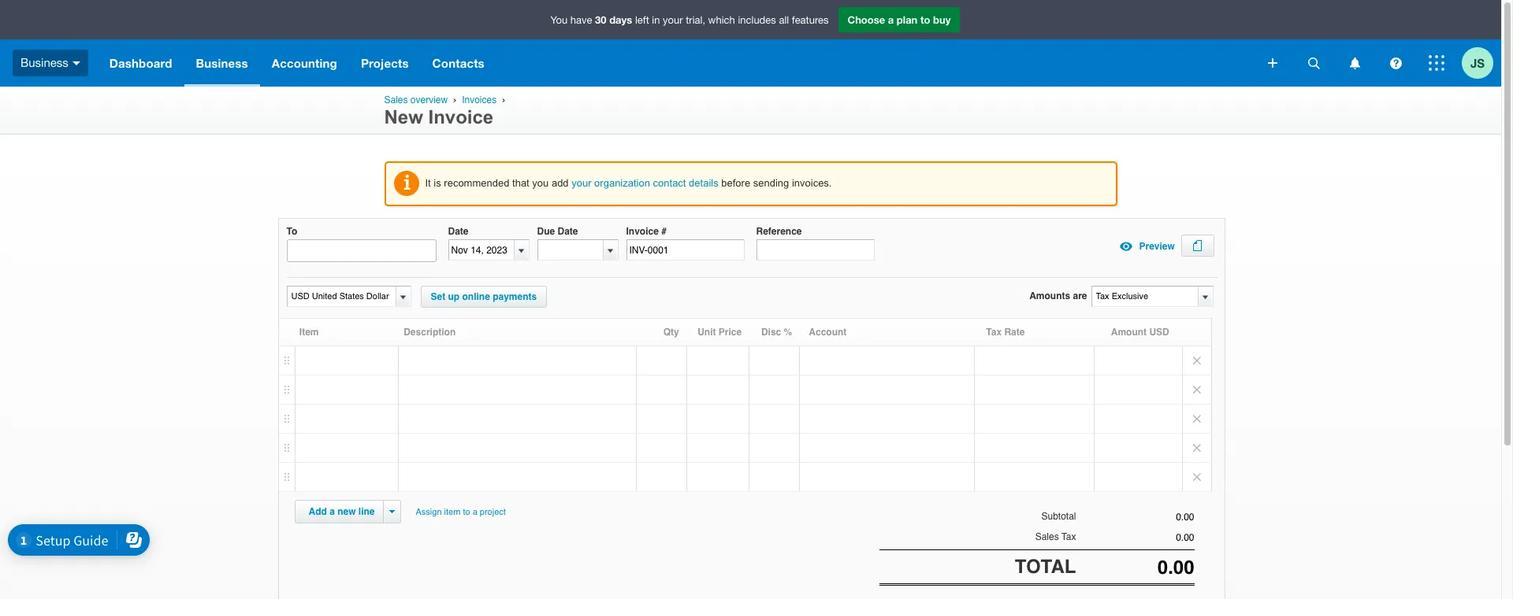 Task type: locate. For each thing, give the bounding box(es) containing it.
your inside you have 30 days left in your trial, which includes all features
[[663, 14, 683, 26]]

1 horizontal spatial date
[[558, 226, 578, 237]]

navigation
[[98, 39, 1258, 87]]

delete line item image
[[1183, 347, 1211, 375], [1183, 405, 1211, 434], [1183, 435, 1211, 463]]

amount usd
[[1111, 327, 1170, 338]]

› left invoices
[[453, 95, 457, 105]]

js button
[[1463, 39, 1502, 87]]

1 horizontal spatial svg image
[[1429, 55, 1445, 71]]

unit
[[698, 327, 716, 338]]

invoice left the #
[[626, 226, 659, 237]]

0 horizontal spatial tax
[[987, 327, 1002, 338]]

1 vertical spatial to
[[463, 508, 470, 518]]

svg image
[[1429, 55, 1445, 71], [1269, 58, 1278, 68]]

1 vertical spatial invoice
[[626, 226, 659, 237]]

you have 30 days left in your trial, which includes all features
[[551, 13, 829, 26]]

1 vertical spatial delete line item image
[[1183, 405, 1211, 434]]

contacts
[[433, 56, 485, 70]]

new
[[384, 106, 423, 128]]

dashboard
[[109, 56, 172, 70]]

1 business button from the left
[[0, 39, 98, 87]]

you
[[532, 177, 549, 189]]

to left buy
[[921, 13, 931, 26]]

1 delete line item image from the top
[[1183, 376, 1211, 405]]

amounts
[[1030, 291, 1071, 302]]

your for days
[[663, 14, 683, 26]]

0 horizontal spatial business
[[20, 56, 68, 69]]

all
[[779, 14, 789, 26]]

disc
[[762, 327, 782, 338]]

sales inside "sales overview › invoices › new invoice"
[[384, 95, 408, 106]]

your
[[663, 14, 683, 26], [572, 177, 592, 189]]

2 delete line item image from the top
[[1183, 464, 1211, 492]]

svg image
[[1308, 57, 1320, 69], [1350, 57, 1360, 69], [1390, 57, 1402, 69], [72, 61, 80, 65]]

contacts button
[[421, 39, 497, 87]]

0 vertical spatial sales
[[384, 95, 408, 106]]

a left "new"
[[330, 507, 335, 518]]

›
[[453, 95, 457, 105], [502, 95, 506, 105]]

tax rate
[[987, 327, 1025, 338]]

rate
[[1005, 327, 1025, 338]]

your for that
[[572, 177, 592, 189]]

1 horizontal spatial tax
[[1062, 532, 1077, 544]]

1 horizontal spatial your
[[663, 14, 683, 26]]

banner
[[0, 0, 1502, 87]]

0 horizontal spatial invoice
[[429, 106, 494, 128]]

invoice
[[429, 106, 494, 128], [626, 226, 659, 237]]

invoice down invoices link
[[429, 106, 494, 128]]

it
[[425, 177, 431, 189]]

a for plan
[[888, 13, 894, 26]]

projects button
[[349, 39, 421, 87]]

1 › from the left
[[453, 95, 457, 105]]

0 vertical spatial to
[[921, 13, 931, 26]]

1 horizontal spatial business button
[[184, 39, 260, 87]]

due date
[[537, 226, 578, 237]]

0 vertical spatial delete line item image
[[1183, 376, 1211, 405]]

0 horizontal spatial date
[[448, 226, 469, 237]]

1 vertical spatial your
[[572, 177, 592, 189]]

preview
[[1140, 241, 1175, 252]]

0 vertical spatial your
[[663, 14, 683, 26]]

qty
[[664, 327, 679, 338]]

2 vertical spatial delete line item image
[[1183, 435, 1211, 463]]

1 horizontal spatial a
[[473, 508, 478, 518]]

1 horizontal spatial ›
[[502, 95, 506, 105]]

in
[[652, 14, 660, 26]]

0 horizontal spatial to
[[463, 508, 470, 518]]

0 vertical spatial delete line item image
[[1183, 347, 1211, 375]]

a
[[888, 13, 894, 26], [330, 507, 335, 518], [473, 508, 478, 518]]

business
[[20, 56, 68, 69], [196, 56, 248, 70]]

line
[[359, 507, 375, 518]]

1 vertical spatial tax
[[1062, 532, 1077, 544]]

online
[[462, 292, 490, 303]]

invoices.
[[792, 177, 832, 189]]

› right invoices
[[502, 95, 506, 105]]

0 horizontal spatial svg image
[[1269, 58, 1278, 68]]

delete line item image
[[1183, 376, 1211, 405], [1183, 464, 1211, 492]]

Date text field
[[449, 241, 514, 260]]

sales down subtotal
[[1036, 532, 1059, 544]]

1 vertical spatial sales
[[1036, 532, 1059, 544]]

set up online payments
[[431, 292, 537, 303]]

are
[[1073, 291, 1088, 302]]

usd
[[1150, 327, 1170, 338]]

up
[[448, 292, 460, 303]]

invoice inside "sales overview › invoices › new invoice"
[[429, 106, 494, 128]]

date
[[448, 226, 469, 237], [558, 226, 578, 237]]

date up due date text field at the top of page
[[558, 226, 578, 237]]

sales for sales tax
[[1036, 532, 1059, 544]]

to right the item
[[463, 508, 470, 518]]

0 horizontal spatial your
[[572, 177, 592, 189]]

tax left rate
[[987, 327, 1002, 338]]

sales
[[384, 95, 408, 106], [1036, 532, 1059, 544]]

tax down subtotal
[[1062, 532, 1077, 544]]

1 horizontal spatial to
[[921, 13, 931, 26]]

1 vertical spatial delete line item image
[[1183, 464, 1211, 492]]

date up date text field
[[448, 226, 469, 237]]

0 horizontal spatial business button
[[0, 39, 98, 87]]

2 horizontal spatial a
[[888, 13, 894, 26]]

1 horizontal spatial sales
[[1036, 532, 1059, 544]]

None text field
[[287, 287, 394, 307], [1092, 287, 1198, 307], [1077, 513, 1195, 524], [287, 287, 394, 307], [1092, 287, 1198, 307], [1077, 513, 1195, 524]]

to
[[287, 226, 297, 237]]

0 vertical spatial invoice
[[429, 106, 494, 128]]

which
[[708, 14, 735, 26]]

your right add
[[572, 177, 592, 189]]

left
[[635, 14, 649, 26]]

banner containing js
[[0, 0, 1502, 87]]

sales up new
[[384, 95, 408, 106]]

it is recommended that you add your organization contact details before sending invoices.
[[425, 177, 832, 189]]

invoices
[[462, 95, 497, 106]]

a left project
[[473, 508, 478, 518]]

tax
[[987, 327, 1002, 338], [1062, 532, 1077, 544]]

Reference text field
[[756, 240, 875, 261]]

is
[[434, 177, 441, 189]]

30
[[595, 13, 607, 26]]

Due Date text field
[[538, 241, 604, 260]]

invoice #
[[626, 226, 667, 237]]

to inside 'banner'
[[921, 13, 931, 26]]

set
[[431, 292, 446, 303]]

0 horizontal spatial ›
[[453, 95, 457, 105]]

0 horizontal spatial sales
[[384, 95, 408, 106]]

business button
[[0, 39, 98, 87], [184, 39, 260, 87]]

add
[[309, 507, 327, 518]]

accounting
[[272, 56, 337, 70]]

to
[[921, 13, 931, 26], [463, 508, 470, 518]]

amounts are
[[1030, 291, 1088, 302]]

assign item to a project
[[416, 508, 506, 518]]

a left plan
[[888, 13, 894, 26]]

before
[[722, 177, 751, 189]]

0 horizontal spatial a
[[330, 507, 335, 518]]

overview
[[411, 95, 448, 106]]

details
[[689, 177, 719, 189]]

None text field
[[1077, 533, 1195, 544], [1077, 557, 1195, 579], [1077, 533, 1195, 544], [1077, 557, 1195, 579]]

set up online payments link
[[421, 286, 547, 308]]

project
[[480, 508, 506, 518]]

new
[[338, 507, 356, 518]]

your right in
[[663, 14, 683, 26]]

navigation containing dashboard
[[98, 39, 1258, 87]]

js
[[1471, 56, 1485, 70]]



Task type: describe. For each thing, give the bounding box(es) containing it.
choose a plan to buy
[[848, 13, 951, 26]]

%
[[784, 327, 793, 338]]

you
[[551, 14, 568, 26]]

1 horizontal spatial business
[[196, 56, 248, 70]]

1 date from the left
[[448, 226, 469, 237]]

trial,
[[686, 14, 706, 26]]

sales tax
[[1036, 532, 1077, 544]]

have
[[571, 14, 592, 26]]

unit price
[[698, 327, 742, 338]]

#
[[662, 226, 667, 237]]

plan
[[897, 13, 918, 26]]

includes
[[738, 14, 776, 26]]

choose
[[848, 13, 886, 26]]

add
[[552, 177, 569, 189]]

0 vertical spatial tax
[[987, 327, 1002, 338]]

1 horizontal spatial invoice
[[626, 226, 659, 237]]

contact
[[653, 177, 686, 189]]

navigation inside 'banner'
[[98, 39, 1258, 87]]

reference
[[756, 226, 802, 237]]

payments
[[493, 292, 537, 303]]

features
[[792, 14, 829, 26]]

subtotal
[[1042, 512, 1077, 523]]

buy
[[934, 13, 951, 26]]

assign
[[416, 508, 442, 518]]

preview link
[[1114, 235, 1175, 259]]

2 delete line item image from the top
[[1183, 405, 1211, 434]]

2 › from the left
[[502, 95, 506, 105]]

account
[[809, 327, 847, 338]]

Invoice # text field
[[626, 240, 745, 261]]

sales overview link
[[384, 95, 448, 106]]

description
[[404, 327, 456, 338]]

accounting button
[[260, 39, 349, 87]]

organization
[[595, 177, 650, 189]]

disc %
[[762, 327, 793, 338]]

recommended
[[444, 177, 510, 189]]

projects
[[361, 56, 409, 70]]

price
[[719, 327, 742, 338]]

add a new line
[[309, 507, 375, 518]]

3 delete line item image from the top
[[1183, 435, 1211, 463]]

2 date from the left
[[558, 226, 578, 237]]

2 business button from the left
[[184, 39, 260, 87]]

add a new line link
[[299, 502, 384, 524]]

invoices link
[[462, 95, 497, 106]]

that
[[512, 177, 530, 189]]

sending
[[754, 177, 789, 189]]

total
[[1015, 556, 1077, 578]]

sales overview › invoices › new invoice
[[384, 95, 508, 128]]

item
[[299, 327, 319, 338]]

amount
[[1111, 327, 1147, 338]]

more add line options... image
[[389, 511, 395, 514]]

your organization contact details link
[[572, 177, 719, 189]]

a for new
[[330, 507, 335, 518]]

1 delete line item image from the top
[[1183, 347, 1211, 375]]

days
[[610, 13, 633, 26]]

due
[[537, 226, 555, 237]]

item
[[444, 508, 461, 518]]

dashboard link
[[98, 39, 184, 87]]

assign item to a project link
[[409, 501, 513, 525]]

sales for sales overview › invoices › new invoice
[[384, 95, 408, 106]]



Task type: vqa. For each thing, say whether or not it's contained in the screenshot.
1st svg icon from left
no



